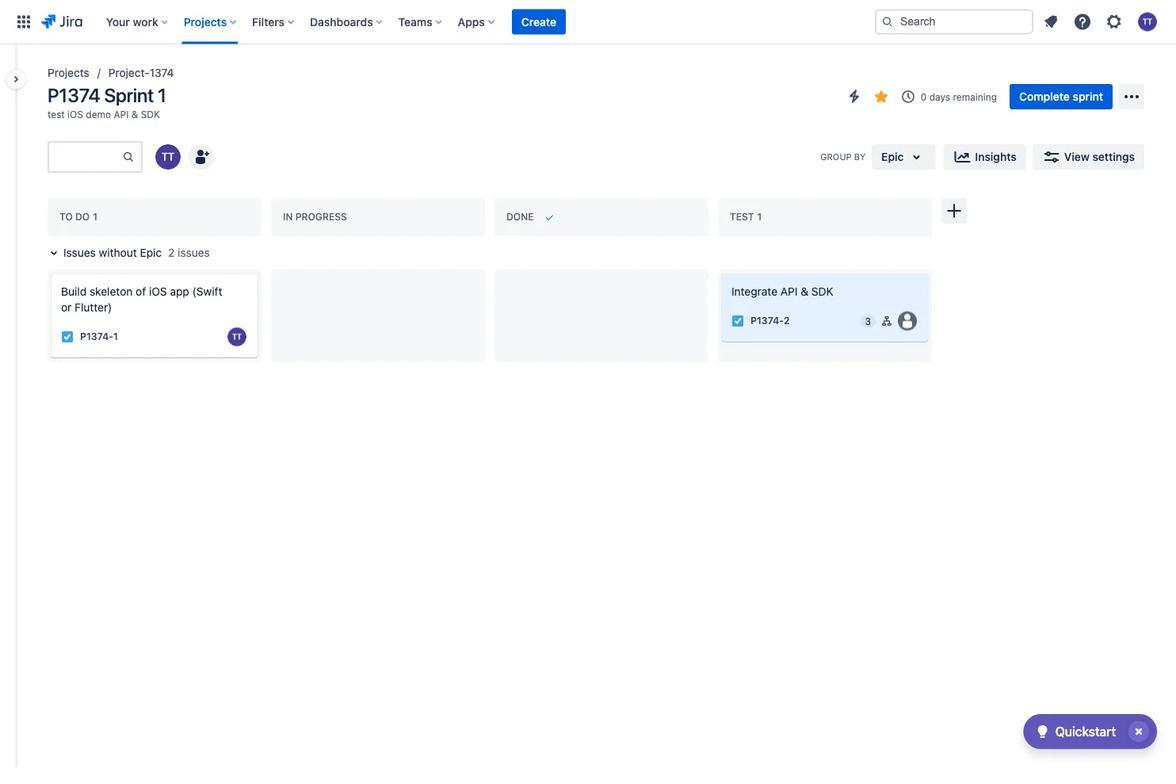 Task type: locate. For each thing, give the bounding box(es) containing it.
0 horizontal spatial sdk
[[141, 109, 160, 120]]

p1374-
[[751, 315, 784, 326], [80, 331, 113, 342]]

1 down skeleton
[[113, 331, 118, 342]]

ios right of
[[149, 285, 167, 298]]

projects button
[[179, 9, 243, 34]]

epic inside dropdown button
[[882, 150, 904, 163]]

p1374- down integrate at the top
[[751, 315, 784, 326]]

search image
[[882, 15, 894, 28]]

test
[[48, 109, 65, 120]]

notifications image
[[1042, 12, 1061, 31]]

more image
[[1123, 87, 1142, 106]]

p1374- down flutter)
[[80, 331, 113, 342]]

days
[[930, 91, 951, 102]]

p1374- for build
[[80, 331, 113, 342]]

create column image
[[945, 201, 964, 220]]

projects for projects link
[[48, 66, 89, 79]]

0 horizontal spatial projects
[[48, 66, 89, 79]]

0 of 1 child issues complete image
[[881, 315, 894, 327]]

1 vertical spatial &
[[801, 285, 809, 298]]

1 horizontal spatial 1
[[158, 84, 166, 106]]

epic right without
[[140, 246, 162, 259]]

projects inside projects "popup button"
[[184, 15, 227, 28]]

sprint
[[104, 84, 154, 106]]

0 horizontal spatial task image
[[61, 330, 74, 343]]

create
[[522, 15, 557, 28]]

0 horizontal spatial 2
[[168, 246, 175, 259]]

sdk inside p1374 sprint 1 test ios demo api & sdk
[[141, 109, 160, 120]]

projects right work
[[184, 15, 227, 28]]

project-
[[108, 66, 150, 79]]

projects up p1374
[[48, 66, 89, 79]]

insights image
[[953, 147, 972, 167]]

1 vertical spatial sdk
[[812, 285, 834, 298]]

teams button
[[394, 9, 449, 34]]

quickstart button
[[1024, 714, 1158, 749]]

your
[[106, 15, 130, 28]]

&
[[131, 109, 138, 120], [801, 285, 809, 298]]

0 horizontal spatial p1374-
[[80, 331, 113, 342]]

0 vertical spatial api
[[114, 109, 129, 120]]

of
[[136, 285, 146, 298]]

group
[[821, 152, 852, 162]]

1 down 1374
[[158, 84, 166, 106]]

0 vertical spatial 2
[[168, 246, 175, 259]]

projects
[[184, 15, 227, 28], [48, 66, 89, 79]]

0 horizontal spatial 1
[[113, 331, 118, 342]]

integrate api & sdk
[[732, 285, 834, 298]]

1 horizontal spatial epic
[[882, 150, 904, 163]]

1 horizontal spatial ios
[[149, 285, 167, 298]]

1 vertical spatial projects
[[48, 66, 89, 79]]

1 vertical spatial 2
[[784, 315, 790, 326]]

1 horizontal spatial sdk
[[812, 285, 834, 298]]

0 vertical spatial 1
[[158, 84, 166, 106]]

Search field
[[875, 9, 1034, 34]]

0 vertical spatial &
[[131, 109, 138, 120]]

& right integrate at the top
[[801, 285, 809, 298]]

1 horizontal spatial 2
[[784, 315, 790, 326]]

task image
[[732, 315, 745, 327], [61, 330, 74, 343]]

projects for projects "popup button"
[[184, 15, 227, 28]]

1 horizontal spatial projects
[[184, 15, 227, 28]]

task image left the p1374-2 link
[[732, 315, 745, 327]]

your work
[[106, 15, 158, 28]]

0 vertical spatial p1374-
[[751, 315, 784, 326]]

ios
[[67, 109, 83, 120], [149, 285, 167, 298]]

settings image
[[1105, 12, 1124, 31]]

0 horizontal spatial ios
[[67, 109, 83, 120]]

p1374-1 link
[[80, 330, 118, 344]]

1374
[[150, 66, 174, 79]]

integrate
[[732, 285, 778, 298]]

1 inside p1374 sprint 1 test ios demo api & sdk
[[158, 84, 166, 106]]

0
[[921, 91, 927, 102]]

help image
[[1074, 12, 1093, 31]]

sdk right integrate at the top
[[812, 285, 834, 298]]

task image for build skeleton of ios app (swift or flutter)
[[61, 330, 74, 343]]

sdk
[[141, 109, 160, 120], [812, 285, 834, 298]]

build skeleton of ios app (swift or flutter)
[[61, 285, 222, 314]]

remaining
[[953, 91, 998, 102]]

2 left issues
[[168, 246, 175, 259]]

test ios demo api & sdk element
[[48, 108, 160, 121]]

by
[[855, 152, 866, 162]]

2
[[168, 246, 175, 259], [784, 315, 790, 326]]

epic right by
[[882, 150, 904, 163]]

& down sprint at the top
[[131, 109, 138, 120]]

epic
[[882, 150, 904, 163], [140, 246, 162, 259]]

0 horizontal spatial &
[[131, 109, 138, 120]]

0 vertical spatial epic
[[882, 150, 904, 163]]

1 horizontal spatial task image
[[732, 315, 745, 327]]

banner
[[0, 0, 1177, 44]]

0 vertical spatial projects
[[184, 15, 227, 28]]

star p1374 board image
[[872, 87, 891, 106]]

1 horizontal spatial &
[[801, 285, 809, 298]]

3
[[865, 315, 871, 327]]

in
[[283, 211, 293, 223]]

api down sprint at the top
[[114, 109, 129, 120]]

dashboards button
[[305, 9, 389, 34]]

filters
[[252, 15, 285, 28]]

1 vertical spatial api
[[781, 285, 798, 298]]

task image down or
[[61, 330, 74, 343]]

to do
[[59, 211, 90, 223]]

api right integrate at the top
[[781, 285, 798, 298]]

or
[[61, 301, 72, 314]]

demo
[[86, 109, 111, 120]]

2 down integrate api & sdk
[[784, 315, 790, 326]]

in progress
[[283, 211, 347, 223]]

jira image
[[41, 12, 82, 31], [41, 12, 82, 31]]

0 vertical spatial sdk
[[141, 109, 160, 120]]

terry turtle image
[[155, 144, 181, 170]]

0 of 1 child issues complete image
[[881, 315, 894, 327]]

0 horizontal spatial api
[[114, 109, 129, 120]]

0 vertical spatial task image
[[732, 315, 745, 327]]

insights
[[976, 150, 1017, 163]]

complete sprint button
[[1010, 84, 1113, 109]]

p1374-2
[[751, 315, 790, 326]]

p1374-2 link
[[751, 314, 790, 328]]

1 vertical spatial p1374-
[[80, 331, 113, 342]]

ios down p1374
[[67, 109, 83, 120]]

api
[[114, 109, 129, 120], [781, 285, 798, 298]]

automations menu button icon image
[[845, 87, 864, 106]]

sdk down sprint at the top
[[141, 109, 160, 120]]

1 vertical spatial ios
[[149, 285, 167, 298]]

ios inside p1374 sprint 1 test ios demo api & sdk
[[67, 109, 83, 120]]

1 vertical spatial epic
[[140, 246, 162, 259]]

1 vertical spatial task image
[[61, 330, 74, 343]]

1
[[158, 84, 166, 106], [113, 331, 118, 342]]

banner containing your work
[[0, 0, 1177, 44]]

sidebar navigation image
[[0, 63, 35, 95]]

1 horizontal spatial p1374-
[[751, 315, 784, 326]]

0 vertical spatial ios
[[67, 109, 83, 120]]



Task type: describe. For each thing, give the bounding box(es) containing it.
check image
[[1034, 722, 1053, 741]]

group by
[[821, 152, 866, 162]]

1 vertical spatial 1
[[113, 331, 118, 342]]

0 days remaining
[[921, 91, 998, 102]]

0 days remaining image
[[899, 87, 918, 106]]

ios inside build skeleton of ios app (swift or flutter)
[[149, 285, 167, 298]]

dismiss quickstart image
[[1127, 719, 1152, 745]]

view settings
[[1065, 150, 1135, 163]]

unassigned image
[[898, 311, 917, 330]]

primary element
[[10, 0, 875, 44]]

work
[[133, 15, 158, 28]]

issues
[[178, 246, 210, 259]]

project-1374
[[108, 66, 174, 79]]

done
[[507, 211, 534, 223]]

appswitcher icon image
[[14, 12, 33, 31]]

p1374- for integrate
[[751, 315, 784, 326]]

epic button
[[872, 144, 936, 170]]

0 horizontal spatial epic
[[140, 246, 162, 259]]

apps button
[[453, 9, 501, 34]]

view
[[1065, 150, 1090, 163]]

p1374
[[48, 84, 100, 106]]

p1374 sprint 1 test ios demo api & sdk
[[48, 84, 166, 120]]

api inside p1374 sprint 1 test ios demo api & sdk
[[114, 109, 129, 120]]

build
[[61, 285, 87, 298]]

flutter)
[[75, 301, 112, 314]]

apps
[[458, 15, 485, 28]]

view settings button
[[1033, 144, 1145, 170]]

app
[[170, 285, 189, 298]]

p1374-1
[[80, 331, 118, 342]]

projects link
[[48, 63, 89, 82]]

dashboards
[[310, 15, 373, 28]]

Search this board text field
[[49, 143, 122, 171]]

your profile and settings image
[[1139, 12, 1158, 31]]

1 horizontal spatial api
[[781, 285, 798, 298]]

sprint
[[1073, 90, 1104, 103]]

project-1374 link
[[108, 63, 174, 82]]

issues without epic 2 issues
[[63, 246, 210, 259]]

filters button
[[248, 9, 301, 34]]

& inside p1374 sprint 1 test ios demo api & sdk
[[131, 109, 138, 120]]

skeleton
[[90, 285, 133, 298]]

settings
[[1093, 150, 1135, 163]]

teams
[[399, 15, 433, 28]]

test element
[[730, 211, 765, 223]]

your work button
[[101, 9, 174, 34]]

assignee: terry turtle image
[[228, 327, 247, 346]]

progress
[[296, 211, 347, 223]]

task image for integrate api & sdk
[[732, 315, 745, 327]]

create button
[[512, 9, 566, 34]]

do
[[75, 211, 90, 223]]

insights button
[[944, 144, 1027, 170]]

issues
[[63, 246, 96, 259]]

complete
[[1020, 90, 1070, 103]]

test
[[730, 211, 754, 223]]

add people image
[[192, 147, 211, 167]]

complete sprint
[[1020, 90, 1104, 103]]

to
[[59, 211, 73, 223]]

without
[[99, 246, 137, 259]]

(swift
[[192, 285, 222, 298]]

quickstart
[[1056, 724, 1116, 739]]

to do element
[[59, 211, 101, 223]]



Task type: vqa. For each thing, say whether or not it's contained in the screenshot.
TO DO element
yes



